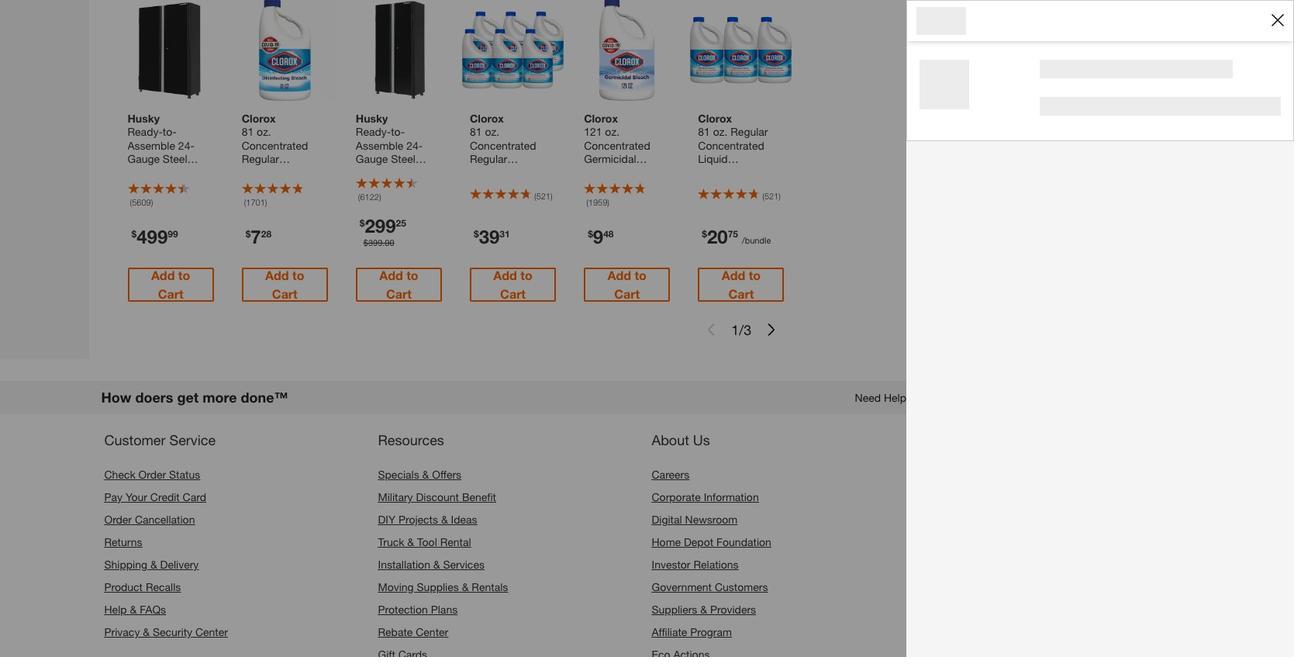 Task type: locate. For each thing, give the bounding box(es) containing it.
$ down 18.3
[[364, 238, 368, 248]]

2 oz. from the left
[[485, 125, 500, 138]]

1 cabinet from the left
[[166, 180, 204, 193]]

add to cart down 28
[[265, 268, 304, 301]]

to for /bundle
[[749, 268, 761, 283]]

add to cart button down 31 at top
[[470, 268, 556, 302]]

disinfecting up (6-
[[470, 166, 527, 179]]

clorox inside clorox 81 oz. concentrated regular disinfecting liquid bleach cleaner
[[242, 112, 276, 125]]

in
[[128, 193, 136, 206], [356, 193, 364, 206]]

0 horizontal spatial steel
[[163, 152, 187, 166]]

1 horizontal spatial 81
[[470, 125, 482, 138]]

ready-to-assemble 24-gauge steel freestanding garage cabinet in black (48 in. w x 72 in. h x 18 in. d) image
[[120, 0, 222, 101]]

add
[[151, 268, 175, 283], [265, 268, 289, 283], [380, 268, 403, 283], [494, 268, 517, 283], [608, 268, 632, 283], [722, 268, 746, 283]]

at:
[[985, 391, 998, 404]]

add down $ 20 75 /bundle
[[722, 268, 746, 283]]

add to cart button down 28
[[242, 268, 328, 302]]

( 6122 )
[[358, 192, 381, 202]]

to- up (48
[[163, 125, 177, 138]]

) up the 48
[[608, 197, 610, 207]]

1 horizontal spatial steel
[[391, 152, 416, 166]]

cart for 9
[[615, 286, 640, 301]]

gauge up ( 5609 )
[[128, 152, 160, 166]]

ready- up ( 6122 )
[[356, 125, 391, 138]]

disinfecting inside "clorox 81 oz. regular concentrated liquid disinfecting bleach cleaner (3-pack)"
[[698, 166, 755, 179]]

projects
[[399, 513, 438, 526]]

2 24- from the left
[[407, 139, 423, 152]]

freestanding up (48
[[128, 166, 191, 179]]

d) for $
[[395, 220, 405, 233]]

in inside husky ready-to- assemble 24- gauge steel freestanding garage cabinet in black (36.6 in. w x 72 in. h x 18.3 in. d)
[[356, 193, 364, 206]]

clorox 81 oz. concentrated regular disinfecting liquid bleach cleaner (6-pack)
[[470, 112, 551, 206]]

& left ideas
[[441, 513, 448, 526]]

need
[[855, 391, 881, 404]]

add down $ 499 99
[[151, 268, 175, 283]]

(6-
[[511, 193, 524, 206]]

72 left '25'
[[378, 207, 390, 220]]

assemble up ( 6122 )
[[356, 139, 404, 152]]

x up 18.3
[[369, 207, 375, 220]]

concentrated up ( 1701 )
[[242, 139, 308, 152]]

4 add from the left
[[494, 268, 517, 283]]

0 horizontal spatial 24-
[[178, 139, 195, 152]]

(36.6
[[398, 193, 422, 206]]

2 h from the left
[[407, 207, 415, 220]]

1 horizontal spatial regular
[[470, 152, 508, 166]]

clorox inside "clorox 81 oz. concentrated regular disinfecting liquid bleach cleaner (6-pack)"
[[470, 112, 504, 125]]

relations
[[694, 558, 739, 571]]

) right (6-
[[551, 191, 553, 201]]

w inside husky ready-to- assemble 24- gauge steel freestanding garage cabinet in black (36.6 in. w x 72 in. h x 18.3 in. d)
[[356, 207, 366, 220]]

add to cart button for 7
[[242, 268, 328, 302]]

4 disinfecting from the left
[[698, 166, 755, 179]]

1 pack) from the left
[[524, 193, 551, 206]]

black for 499
[[139, 193, 166, 206]]

& down faqs
[[143, 625, 150, 639]]

2 assemble from the left
[[356, 139, 404, 152]]

oz. inside "clorox 81 oz. concentrated regular disinfecting liquid bleach cleaner (6-pack)"
[[485, 125, 500, 138]]

5 add to cart from the left
[[608, 268, 647, 301]]

4 add to cart button from the left
[[470, 268, 556, 302]]

1 horizontal spatial w
[[356, 207, 366, 220]]

$ 499 99
[[131, 226, 178, 248]]

privacy & security center link
[[104, 625, 228, 639]]

liquid
[[698, 152, 728, 166], [242, 180, 272, 193], [470, 180, 500, 193]]

h down (36.6
[[407, 207, 415, 220]]

1 horizontal spatial freestanding
[[356, 166, 419, 179]]

( 521 )
[[534, 191, 553, 201], [763, 191, 781, 201]]

disinfecting up 1701
[[242, 166, 299, 179]]

24- inside husky ready-to- assemble 24- gauge steel freestanding garage cabinet in black (36.6 in. w x 72 in. h x 18.3 in. d)
[[407, 139, 423, 152]]

( 1959 )
[[587, 197, 610, 207]]

$ inside $ 7 28
[[246, 228, 251, 240]]

(3-
[[698, 193, 712, 206]]

1 vertical spatial w
[[356, 207, 366, 220]]

4 to from the left
[[521, 268, 533, 283]]

1 x from the left
[[128, 207, 133, 220]]

39
[[479, 226, 500, 248]]

4 oz. from the left
[[714, 125, 728, 138]]

help?
[[884, 391, 913, 404]]

2 cart from the left
[[272, 286, 298, 301]]

$ left 28
[[246, 228, 251, 240]]

) left (48
[[151, 197, 153, 207]]

freestanding for 499
[[128, 166, 191, 179]]

to for $
[[407, 268, 419, 283]]

concentrated for 7
[[242, 139, 308, 152]]

5 to from the left
[[635, 268, 647, 283]]

assemble inside husky ready-to- assemble 24- gauge steel freestanding garage cabinet in black (48 in. w x 72 in. h x 18 in. d)
[[128, 139, 175, 152]]

$ left 31 at top
[[474, 228, 479, 240]]

( up $ 9 48
[[587, 197, 589, 207]]

0 horizontal spatial 521
[[537, 191, 551, 201]]

clorox inside "clorox 81 oz. regular concentrated liquid disinfecting bleach cleaner (3-pack)"
[[698, 112, 732, 125]]

1 add to cart from the left
[[151, 268, 190, 301]]

concentrated inside clorox 121 oz. concentrated germicidal disinfecting bleach cleaner
[[584, 139, 651, 152]]

black inside husky ready-to- assemble 24- gauge steel freestanding garage cabinet in black (48 in. w x 72 in. h x 18 in. d)
[[139, 193, 166, 206]]

pack) inside "clorox 81 oz. concentrated regular disinfecting liquid bleach cleaner (6-pack)"
[[524, 193, 551, 206]]

& for privacy & security center
[[143, 625, 150, 639]]

1 clorox from the left
[[242, 112, 276, 125]]

regular inside "clorox 81 oz. concentrated regular disinfecting liquid bleach cleaner (6-pack)"
[[470, 152, 508, 166]]

81 inside "clorox 81 oz. regular concentrated liquid disinfecting bleach cleaner (3-pack)"
[[698, 125, 711, 138]]

h down (48
[[166, 207, 174, 220]]

1 horizontal spatial ( 521 )
[[763, 191, 781, 201]]

concentrated for 39
[[470, 139, 536, 152]]

x up $ 499 99
[[128, 207, 133, 220]]

1 d) from the left
[[128, 220, 138, 233]]

in for $
[[356, 193, 364, 206]]

concentrated up germicidal
[[584, 139, 651, 152]]

add to cart down 00
[[380, 268, 419, 301]]

1 horizontal spatial d)
[[395, 220, 405, 233]]

add to cart button for 9
[[584, 268, 671, 302]]

(48
[[169, 193, 184, 206]]

order down pay
[[104, 513, 132, 526]]

center right security on the left bottom of the page
[[195, 625, 228, 639]]

& right the help
[[130, 603, 137, 616]]

1 add from the left
[[151, 268, 175, 283]]

1 assemble from the left
[[128, 139, 175, 152]]

24- for 499
[[178, 139, 195, 152]]

cabinet up (36.6
[[395, 180, 432, 193]]

clorox inside clorox 121 oz. concentrated germicidal disinfecting bleach cleaner
[[584, 112, 618, 125]]

bleach
[[275, 180, 308, 193], [503, 180, 536, 193], [584, 180, 618, 193], [698, 180, 732, 193]]

2 d) from the left
[[395, 220, 405, 233]]

w for 499
[[202, 193, 212, 206]]

add to cart button down 00
[[356, 268, 442, 302]]

black left (48
[[139, 193, 166, 206]]

6 cart from the left
[[729, 286, 754, 301]]

1 gauge from the left
[[128, 152, 160, 166]]

$ inside $ 39 31
[[474, 228, 479, 240]]

3 clorox from the left
[[584, 112, 618, 125]]

shipping
[[104, 558, 147, 571]]

h inside husky ready-to- assemble 24- gauge steel freestanding garage cabinet in black (36.6 in. w x 72 in. h x 18.3 in. d)
[[407, 207, 415, 220]]

gauge inside husky ready-to- assemble 24- gauge steel freestanding garage cabinet in black (48 in. w x 72 in. h x 18 in. d)
[[128, 152, 160, 166]]

black
[[139, 193, 166, 206], [367, 193, 395, 206]]

24- for $
[[407, 139, 423, 152]]

husky inside husky ready-to- assemble 24- gauge steel freestanding garage cabinet in black (36.6 in. w x 72 in. h x 18.3 in. d)
[[356, 112, 388, 125]]

1 horizontal spatial gauge
[[356, 152, 388, 166]]

center
[[195, 625, 228, 639], [416, 625, 449, 639]]

assemble
[[128, 139, 175, 152], [356, 139, 404, 152]]

ready- for 499
[[128, 125, 163, 138]]

2 521 from the left
[[765, 191, 779, 201]]

3 add from the left
[[380, 268, 403, 283]]

disinfecting down germicidal
[[584, 166, 641, 179]]

1 horizontal spatial 72
[[378, 207, 390, 220]]

steel inside husky ready-to- assemble 24- gauge steel freestanding garage cabinet in black (36.6 in. w x 72 in. h x 18.3 in. d)
[[391, 152, 416, 166]]

0 horizontal spatial in
[[128, 193, 136, 206]]

truck & tool rental link
[[378, 535, 471, 549]]

to for 9
[[635, 268, 647, 283]]

$ for 9
[[588, 228, 593, 240]]

ideas
[[451, 513, 478, 526]]

ready- inside husky ready-to- assemble 24- gauge steel freestanding garage cabinet in black (48 in. w x 72 in. h x 18 in. d)
[[128, 125, 163, 138]]

1 horizontal spatial center
[[416, 625, 449, 639]]

1 horizontal spatial cabinet
[[395, 180, 432, 193]]

$ up the $ 399 . 00
[[360, 218, 365, 229]]

6 add from the left
[[722, 268, 746, 283]]

ready-to-assemble 24-gauge steel freestanding garage cabinet in black (36.6 in. w x 72 in. h x 18.3 in. d) image
[[348, 0, 450, 101]]

( up $ 7 28
[[244, 197, 246, 207]]

& left tool
[[408, 535, 414, 549]]

24- up (36.6
[[407, 139, 423, 152]]

6 to from the left
[[749, 268, 761, 283]]

1 disinfecting from the left
[[242, 166, 299, 179]]

assemble up ( 5609 )
[[128, 139, 175, 152]]

81 inside "clorox 81 oz. concentrated regular disinfecting liquid bleach cleaner (6-pack)"
[[470, 125, 482, 138]]

1 horizontal spatial liquid
[[470, 180, 500, 193]]

1 black from the left
[[139, 193, 166, 206]]

1 horizontal spatial garage
[[356, 180, 392, 193]]

& for specials & offers
[[422, 468, 429, 481]]

2 add to cart from the left
[[265, 268, 304, 301]]

concentrated for 9
[[584, 139, 651, 152]]

add down $ 39 31
[[494, 268, 517, 283]]

) right "clorox 81 oz. regular concentrated liquid disinfecting bleach cleaner (3-pack)"
[[779, 191, 781, 201]]

81 for 39
[[470, 125, 482, 138]]

6 add to cart from the left
[[722, 268, 761, 301]]

521 right (6-
[[537, 191, 551, 201]]

cleaner inside "clorox 81 oz. regular concentrated liquid disinfecting bleach cleaner (3-pack)"
[[735, 180, 772, 193]]

in. right 18
[[200, 207, 212, 220]]

4 bleach from the left
[[698, 180, 732, 193]]

0 horizontal spatial gauge
[[128, 152, 160, 166]]

0 horizontal spatial liquid
[[242, 180, 272, 193]]

1 horizontal spatial ready-
[[356, 125, 391, 138]]

steel up (48
[[163, 152, 187, 166]]

concentrated
[[242, 139, 308, 152], [470, 139, 536, 152], [584, 139, 651, 152], [698, 139, 765, 152]]

0 horizontal spatial pack)
[[524, 193, 551, 206]]

cabinet inside husky ready-to- assemble 24- gauge steel freestanding garage cabinet in black (48 in. w x 72 in. h x 18 in. d)
[[166, 180, 204, 193]]

resources
[[378, 432, 444, 449]]

72 for 499
[[136, 207, 148, 220]]

pack) for 39
[[524, 193, 551, 206]]

81 inside clorox 81 oz. concentrated regular disinfecting liquid bleach cleaner
[[242, 125, 254, 138]]

1 steel from the left
[[163, 152, 187, 166]]

1 vertical spatial order
[[104, 513, 132, 526]]

0 horizontal spatial garage
[[128, 180, 163, 193]]

depot
[[684, 535, 714, 549]]

0 horizontal spatial cabinet
[[166, 180, 204, 193]]

1 horizontal spatial husky
[[356, 112, 388, 125]]

check
[[104, 468, 136, 481]]

1 to from the left
[[178, 268, 190, 283]]

liquid up "39"
[[470, 180, 500, 193]]

freestanding
[[128, 166, 191, 179], [356, 166, 419, 179]]

in. right '5609'
[[151, 207, 163, 220]]

3 disinfecting from the left
[[584, 166, 641, 179]]

( up 18.3
[[358, 192, 360, 202]]

in inside husky ready-to- assemble 24- gauge steel freestanding garage cabinet in black (48 in. w x 72 in. h x 18 in. d)
[[128, 193, 136, 206]]

& left offers
[[422, 468, 429, 481]]

w for $
[[356, 207, 366, 220]]

2 gauge from the left
[[356, 152, 388, 166]]

72 inside husky ready-to- assemble 24- gauge steel freestanding garage cabinet in black (36.6 in. w x 72 in. h x 18.3 in. d)
[[378, 207, 390, 220]]

bleach inside "clorox 81 oz. concentrated regular disinfecting liquid bleach cleaner (6-pack)"
[[503, 180, 536, 193]]

cabinet up (48
[[166, 180, 204, 193]]

clorox up germicidal
[[584, 112, 618, 125]]

1 horizontal spatial assemble
[[356, 139, 404, 152]]

add to cart button down the 48
[[584, 268, 671, 302]]

w
[[202, 193, 212, 206], [356, 207, 366, 220]]

2 disinfecting from the left
[[470, 166, 527, 179]]

3 oz. from the left
[[605, 125, 620, 138]]

cleaner for 39
[[470, 193, 508, 206]]

check order status link
[[104, 468, 200, 481]]

add down 00
[[380, 268, 403, 283]]

& for truck & tool rental
[[408, 535, 414, 549]]

liquid for 7
[[242, 180, 272, 193]]

ready- up ( 5609 )
[[128, 125, 163, 138]]

6 add to cart button from the left
[[698, 268, 785, 302]]

1 horizontal spatial 24-
[[407, 139, 423, 152]]

2 ( 521 ) from the left
[[763, 191, 781, 201]]

truck
[[378, 535, 405, 549]]

(
[[534, 191, 537, 201], [763, 191, 765, 201], [358, 192, 360, 202], [130, 197, 132, 207], [244, 197, 246, 207], [587, 197, 589, 207]]

3 add to cart from the left
[[380, 268, 419, 301]]

) for /bundle
[[779, 191, 781, 201]]

0 horizontal spatial 72
[[136, 207, 148, 220]]

to-
[[163, 125, 177, 138], [391, 125, 405, 138]]

add for 499
[[151, 268, 175, 283]]

steel inside husky ready-to- assemble 24- gauge steel freestanding garage cabinet in black (48 in. w x 72 in. h x 18 in. d)
[[163, 152, 187, 166]]

2 72 from the left
[[378, 207, 390, 220]]

bleach for 39
[[503, 180, 536, 193]]

0 horizontal spatial ready-
[[128, 125, 163, 138]]

$ inside $ 9 48
[[588, 228, 593, 240]]

disinfecting inside "clorox 81 oz. concentrated regular disinfecting liquid bleach cleaner (6-pack)"
[[470, 166, 527, 179]]

cleaner inside clorox 81 oz. concentrated regular disinfecting liquid bleach cleaner
[[242, 193, 279, 206]]

2 horizontal spatial regular
[[731, 125, 768, 138]]

liquid inside "clorox 81 oz. concentrated regular disinfecting liquid bleach cleaner (6-pack)"
[[470, 180, 500, 193]]

1 cart from the left
[[158, 286, 183, 301]]

1 24- from the left
[[178, 139, 195, 152]]

1 horizontal spatial pack)
[[711, 193, 739, 206]]

81
[[242, 125, 254, 138], [470, 125, 482, 138], [698, 125, 711, 138]]

assemble for 499
[[128, 139, 175, 152]]

please
[[916, 391, 948, 404]]

2 add from the left
[[265, 268, 289, 283]]

5 add to cart button from the left
[[584, 268, 671, 302]]

concentrated inside "clorox 81 oz. concentrated regular disinfecting liquid bleach cleaner (6-pack)"
[[470, 139, 536, 152]]

& for shipping & delivery
[[150, 558, 157, 571]]

d) inside husky ready-to- assemble 24- gauge steel freestanding garage cabinet in black (48 in. w x 72 in. h x 18 in. d)
[[128, 220, 138, 233]]

how doers get more done™
[[101, 389, 288, 406]]

garage up 299
[[356, 180, 392, 193]]

2 freestanding from the left
[[356, 166, 419, 179]]

gauge up ( 6122 )
[[356, 152, 388, 166]]

72 inside husky ready-to- assemble 24- gauge steel freestanding garage cabinet in black (48 in. w x 72 in. h x 18 in. d)
[[136, 207, 148, 220]]

81 oz. regular concentrated liquid disinfecting bleach cleaner (3-pack) image
[[691, 0, 792, 101]]

3 concentrated from the left
[[584, 139, 651, 152]]

1 add to cart button from the left
[[128, 268, 214, 302]]

521 up /bundle on the right top of the page
[[765, 191, 779, 201]]

d)
[[128, 220, 138, 233], [395, 220, 405, 233]]

garage inside husky ready-to- assemble 24- gauge steel freestanding garage cabinet in black (48 in. w x 72 in. h x 18 in. d)
[[128, 180, 163, 193]]

0 horizontal spatial regular
[[242, 152, 279, 166]]

affiliate program link
[[652, 625, 732, 639]]

2 to from the left
[[292, 268, 304, 283]]

0 horizontal spatial freestanding
[[128, 166, 191, 179]]

1 81 from the left
[[242, 125, 254, 138]]

gauge inside husky ready-to- assemble 24- gauge steel freestanding garage cabinet in black (36.6 in. w x 72 in. h x 18.3 in. d)
[[356, 152, 388, 166]]

add to cart button for $
[[356, 268, 442, 302]]

security
[[153, 625, 192, 639]]

3
[[744, 321, 752, 338]]

0 horizontal spatial assemble
[[128, 139, 175, 152]]

assemble inside husky ready-to- assemble 24- gauge steel freestanding garage cabinet in black (36.6 in. w x 72 in. h x 18.3 in. d)
[[356, 139, 404, 152]]

add to cart button for 499
[[128, 268, 214, 302]]

product
[[104, 580, 143, 594]]

installation & services link
[[378, 558, 485, 571]]

cleaner down germicidal
[[621, 180, 658, 193]]

d) for 499
[[128, 220, 138, 233]]

disinfecting inside clorox 121 oz. concentrated germicidal disinfecting bleach cleaner
[[584, 166, 641, 179]]

1 concentrated from the left
[[242, 139, 308, 152]]

freestanding inside husky ready-to- assemble 24- gauge steel freestanding garage cabinet in black (48 in. w x 72 in. h x 18 in. d)
[[128, 166, 191, 179]]

oz. inside clorox 81 oz. concentrated regular disinfecting liquid bleach cleaner
[[257, 125, 271, 138]]

$ left 75
[[702, 228, 707, 240]]

2 x from the left
[[177, 207, 182, 220]]

to- inside husky ready-to- assemble 24- gauge steel freestanding garage cabinet in black (36.6 in. w x 72 in. h x 18.3 in. d)
[[391, 125, 405, 138]]

81 oz. concentrated regular disinfecting liquid bleach cleaner (6-pack) image
[[462, 0, 564, 101]]

cleaner inside clorox 121 oz. concentrated germicidal disinfecting bleach cleaner
[[621, 180, 658, 193]]

0 horizontal spatial husky
[[128, 112, 160, 125]]

1 bleach from the left
[[275, 180, 308, 193]]

0 horizontal spatial 81
[[242, 125, 254, 138]]

5 cart from the left
[[615, 286, 640, 301]]

4 add to cart from the left
[[494, 268, 533, 301]]

$ 7 28
[[246, 226, 272, 248]]

& down government customers link
[[701, 603, 708, 616]]

product recalls link
[[104, 580, 181, 594]]

( for 9
[[587, 197, 589, 207]]

disinfecting inside clorox 81 oz. concentrated regular disinfecting liquid bleach cleaner
[[242, 166, 299, 179]]

cleaner
[[621, 180, 658, 193], [735, 180, 772, 193], [242, 193, 279, 206], [470, 193, 508, 206]]

) left (36.6
[[379, 192, 381, 202]]

3 cart from the left
[[386, 286, 412, 301]]

$ inside $ 499 99
[[131, 228, 137, 240]]

military discount benefit link
[[378, 490, 496, 504]]

0 horizontal spatial ( 521 )
[[534, 191, 553, 201]]

2 pack) from the left
[[711, 193, 739, 206]]

cabinet for 499
[[166, 180, 204, 193]]

( 521 ) for 39
[[534, 191, 553, 201]]

( 521 ) right (6-
[[534, 191, 553, 201]]

add to cart down the 48
[[608, 268, 647, 301]]

digital newsroom link
[[652, 513, 738, 526]]

2 steel from the left
[[391, 152, 416, 166]]

$ inside $ 299 25
[[360, 218, 365, 229]]

1 horizontal spatial to-
[[391, 125, 405, 138]]

regular inside clorox 81 oz. concentrated regular disinfecting liquid bleach cleaner
[[242, 152, 279, 166]]

liquid up ( 1701 )
[[242, 180, 272, 193]]

cleaner up 75
[[735, 180, 772, 193]]

1 horizontal spatial black
[[367, 193, 395, 206]]

w inside husky ready-to- assemble 24- gauge steel freestanding garage cabinet in black (48 in. w x 72 in. h x 18 in. d)
[[202, 193, 212, 206]]

24- up (48
[[178, 139, 195, 152]]

( right (6-
[[534, 191, 537, 201]]

careers
[[652, 468, 690, 481]]

& up supplies
[[434, 558, 440, 571]]

disinfecting for 39
[[470, 166, 527, 179]]

next slide image
[[766, 324, 778, 336]]

cart for $
[[386, 286, 412, 301]]

cleaner left (6-
[[470, 193, 508, 206]]

services
[[443, 558, 485, 571]]

ready- inside husky ready-to- assemble 24- gauge steel freestanding garage cabinet in black (36.6 in. w x 72 in. h x 18.3 in. d)
[[356, 125, 391, 138]]

cabinet inside husky ready-to- assemble 24- gauge steel freestanding garage cabinet in black (36.6 in. w x 72 in. h x 18.3 in. d)
[[395, 180, 432, 193]]

5 add from the left
[[608, 268, 632, 283]]

1 521 from the left
[[537, 191, 551, 201]]

add to cart for 9
[[608, 268, 647, 301]]

in up $ 499 99
[[128, 193, 136, 206]]

to- for $
[[391, 125, 405, 138]]

2 clorox from the left
[[470, 112, 504, 125]]

ready-
[[128, 125, 163, 138], [356, 125, 391, 138]]

order up the 'pay your credit card'
[[139, 468, 166, 481]]

1 in from the left
[[128, 193, 136, 206]]

2 concentrated from the left
[[470, 139, 536, 152]]

$ inside $ 20 75 /bundle
[[702, 228, 707, 240]]

2 horizontal spatial liquid
[[698, 152, 728, 166]]

husky inside husky ready-to- assemble 24- gauge steel freestanding garage cabinet in black (48 in. w x 72 in. h x 18 in. d)
[[128, 112, 160, 125]]

0 horizontal spatial w
[[202, 193, 212, 206]]

oz. for 7
[[257, 125, 271, 138]]

to- inside husky ready-to- assemble 24- gauge steel freestanding garage cabinet in black (48 in. w x 72 in. h x 18 in. d)
[[163, 125, 177, 138]]

2 cabinet from the left
[[395, 180, 432, 193]]

1 72 from the left
[[136, 207, 148, 220]]

1 h from the left
[[166, 207, 174, 220]]

1 horizontal spatial order
[[139, 468, 166, 481]]

$ left the 48
[[588, 228, 593, 240]]

gauge for $
[[356, 152, 388, 166]]

careers link
[[652, 468, 690, 481]]

x down (36.6
[[418, 207, 424, 220]]

corporate information link
[[652, 490, 759, 504]]

0 horizontal spatial h
[[166, 207, 174, 220]]

0 horizontal spatial d)
[[128, 220, 138, 233]]

disinfecting up the (3- on the right
[[698, 166, 755, 179]]

garage up ( 5609 )
[[128, 180, 163, 193]]

$ 9 48
[[588, 226, 614, 248]]

2 81 from the left
[[470, 125, 482, 138]]

concentrated up the (3- on the right
[[698, 139, 765, 152]]

cart
[[158, 286, 183, 301], [272, 286, 298, 301], [386, 286, 412, 301], [500, 286, 526, 301], [615, 286, 640, 301], [729, 286, 754, 301]]

add to cart button down $ 499 99
[[128, 268, 214, 302]]

3 to from the left
[[407, 268, 419, 283]]

1 oz. from the left
[[257, 125, 271, 138]]

add down 28
[[265, 268, 289, 283]]

check order status
[[104, 468, 200, 481]]

in up 18.3
[[356, 193, 364, 206]]

w right (48
[[202, 193, 212, 206]]

clorox down the "81 oz. regular concentrated liquid disinfecting bleach cleaner (3-pack)" 'image'
[[698, 112, 732, 125]]

black inside husky ready-to- assemble 24- gauge steel freestanding garage cabinet in black (36.6 in. w x 72 in. h x 18.3 in. d)
[[367, 193, 395, 206]]

( up $ 499 99
[[130, 197, 132, 207]]

1 horizontal spatial 521
[[765, 191, 779, 201]]

3 add to cart button from the left
[[356, 268, 442, 302]]

& up recalls
[[150, 558, 157, 571]]

husky down ready-to-assemble 24-gauge steel freestanding garage cabinet in black (36.6 in. w x 72 in. h x 18.3 in. d) image
[[356, 112, 388, 125]]

h inside husky ready-to- assemble 24- gauge steel freestanding garage cabinet in black (48 in. w x 72 in. h x 18 in. d)
[[166, 207, 174, 220]]

$ for 7
[[246, 228, 251, 240]]

add down the 48
[[608, 268, 632, 283]]

add for $
[[380, 268, 403, 283]]

affiliate program
[[652, 625, 732, 639]]

0 horizontal spatial center
[[195, 625, 228, 639]]

3 81 from the left
[[698, 125, 711, 138]]

clorox down 81 oz. concentrated regular disinfecting liquid bleach cleaner image
[[242, 112, 276, 125]]

h for $
[[407, 207, 415, 220]]

4 clorox from the left
[[698, 112, 732, 125]]

2 horizontal spatial 81
[[698, 125, 711, 138]]

add to cart up 1 / 3
[[722, 268, 761, 301]]

oz.
[[257, 125, 271, 138], [485, 125, 500, 138], [605, 125, 620, 138], [714, 125, 728, 138]]

2 ready- from the left
[[356, 125, 391, 138]]

2 husky from the left
[[356, 112, 388, 125]]

( up /bundle on the right top of the page
[[763, 191, 765, 201]]

about
[[652, 432, 690, 449]]

cart for 499
[[158, 286, 183, 301]]

regular for 7
[[242, 152, 279, 166]]

1 garage from the left
[[128, 180, 163, 193]]

24- inside husky ready-to- assemble 24- gauge steel freestanding garage cabinet in black (48 in. w x 72 in. h x 18 in. d)
[[178, 139, 195, 152]]

121 oz. concentrated germicidal disinfecting bleach cleaner image
[[577, 0, 678, 101]]

add to cart down $ 499 99
[[151, 268, 190, 301]]

us
[[971, 391, 982, 404]]

w up 18.3
[[356, 207, 366, 220]]

specials & offers link
[[378, 468, 462, 481]]

newsroom
[[685, 513, 738, 526]]

6122
[[360, 192, 379, 202]]

2 garage from the left
[[356, 180, 392, 193]]

garage inside husky ready-to- assemble 24- gauge steel freestanding garage cabinet in black (36.6 in. w x 72 in. h x 18.3 in. d)
[[356, 180, 392, 193]]

in. left '25'
[[380, 220, 392, 233]]

28
[[261, 228, 272, 240]]

returns link
[[104, 535, 142, 549]]

$ down ( 5609 )
[[131, 228, 137, 240]]

bleach inside clorox 81 oz. concentrated regular disinfecting liquid bleach cleaner
[[275, 180, 308, 193]]

2 add to cart button from the left
[[242, 268, 328, 302]]

72 up 499
[[136, 207, 148, 220]]

cleaner inside "clorox 81 oz. concentrated regular disinfecting liquid bleach cleaner (6-pack)"
[[470, 193, 508, 206]]

customers
[[715, 580, 768, 594]]

garage for 499
[[128, 180, 163, 193]]

& for suppliers & providers
[[701, 603, 708, 616]]

pack) for /bundle
[[711, 193, 739, 206]]

2 in from the left
[[356, 193, 364, 206]]

0 vertical spatial w
[[202, 193, 212, 206]]

4 cart from the left
[[500, 286, 526, 301]]

2 bleach from the left
[[503, 180, 536, 193]]

3 bleach from the left
[[584, 180, 618, 193]]

( 521 ) up /bundle on the right top of the page
[[763, 191, 781, 201]]

1 husky from the left
[[128, 112, 160, 125]]

liquid inside clorox 81 oz. concentrated regular disinfecting liquid bleach cleaner
[[242, 180, 272, 193]]

ready- for $
[[356, 125, 391, 138]]

7
[[251, 226, 261, 248]]

1 ready- from the left
[[128, 125, 163, 138]]

72 for $
[[378, 207, 390, 220]]

0 horizontal spatial black
[[139, 193, 166, 206]]

2 to- from the left
[[391, 125, 405, 138]]

bleach inside clorox 121 oz. concentrated germicidal disinfecting bleach cleaner
[[584, 180, 618, 193]]

add to cart down 31 at top
[[494, 268, 533, 301]]

add to cart for 39
[[494, 268, 533, 301]]

pack) inside "clorox 81 oz. regular concentrated liquid disinfecting bleach cleaner (3-pack)"
[[711, 193, 739, 206]]

4 concentrated from the left
[[698, 139, 765, 152]]

2 black from the left
[[367, 193, 395, 206]]

1 to- from the left
[[163, 125, 177, 138]]

center down the plans
[[416, 625, 449, 639]]

disinfecting
[[242, 166, 299, 179], [470, 166, 527, 179], [584, 166, 641, 179], [698, 166, 755, 179]]

d) inside husky ready-to- assemble 24- gauge steel freestanding garage cabinet in black (36.6 in. w x 72 in. h x 18.3 in. d)
[[395, 220, 405, 233]]

oz. inside clorox 121 oz. concentrated germicidal disinfecting bleach cleaner
[[605, 125, 620, 138]]

( 5609 )
[[130, 197, 153, 207]]

1 ( 521 ) from the left
[[534, 191, 553, 201]]

) for $
[[379, 192, 381, 202]]

disinfecting for 9
[[584, 166, 641, 179]]

add for 7
[[265, 268, 289, 283]]

bleach inside "clorox 81 oz. regular concentrated liquid disinfecting bleach cleaner (3-pack)"
[[698, 180, 732, 193]]

1 freestanding from the left
[[128, 166, 191, 179]]

disinfecting for 7
[[242, 166, 299, 179]]

1 horizontal spatial h
[[407, 207, 415, 220]]

1959
[[589, 197, 608, 207]]

husky down ready-to-assemble 24-gauge steel freestanding garage cabinet in black (48 in. w x 72 in. h x 18 in. d) image
[[128, 112, 160, 125]]

1 horizontal spatial in
[[356, 193, 364, 206]]

freestanding inside husky ready-to- assemble 24- gauge steel freestanding garage cabinet in black (36.6 in. w x 72 in. h x 18.3 in. d)
[[356, 166, 419, 179]]

0 horizontal spatial to-
[[163, 125, 177, 138]]



Task type: vqa. For each thing, say whether or not it's contained in the screenshot.


Task type: describe. For each thing, give the bounding box(es) containing it.
diy projects & ideas link
[[378, 513, 478, 526]]

moving
[[378, 580, 414, 594]]

to for 7
[[292, 268, 304, 283]]

liquid for 39
[[470, 180, 500, 193]]

black for $
[[367, 193, 395, 206]]

freestanding for $
[[356, 166, 419, 179]]

investor relations
[[652, 558, 739, 571]]

more
[[203, 389, 237, 406]]

1
[[732, 321, 739, 338]]

home depot foundation link
[[652, 535, 772, 549]]

diy projects & ideas
[[378, 513, 478, 526]]

& down services
[[462, 580, 469, 594]]

protection plans link
[[378, 603, 458, 616]]

( for $
[[358, 192, 360, 202]]

clorox for 9
[[584, 112, 618, 125]]

home depot foundation
[[652, 535, 772, 549]]

specials & offers
[[378, 468, 462, 481]]

done™
[[241, 389, 288, 406]]

shipping & delivery
[[104, 558, 199, 571]]

add to cart for 499
[[151, 268, 190, 301]]

affiliate
[[652, 625, 688, 639]]

home
[[652, 535, 681, 549]]

oz. inside "clorox 81 oz. regular concentrated liquid disinfecting bleach cleaner (3-pack)"
[[714, 125, 728, 138]]

service
[[170, 432, 216, 449]]

25
[[396, 218, 406, 229]]

499
[[137, 226, 168, 248]]

& for help & faqs
[[130, 603, 137, 616]]

steel for $
[[391, 152, 416, 166]]

521 for /bundle
[[765, 191, 779, 201]]

rental
[[440, 535, 471, 549]]

in. down (36.6
[[393, 207, 404, 220]]

) for 39
[[551, 191, 553, 201]]

liquid inside "clorox 81 oz. regular concentrated liquid disinfecting bleach cleaner (3-pack)"
[[698, 152, 728, 166]]

clorox for 7
[[242, 112, 276, 125]]

add to cart button for 39
[[470, 268, 556, 302]]

moving supplies & rentals
[[378, 580, 508, 594]]

germicidal
[[584, 152, 637, 166]]

investor relations link
[[652, 558, 739, 571]]

add for 39
[[494, 268, 517, 283]]

oz. for 9
[[605, 125, 620, 138]]

18
[[185, 207, 197, 220]]

steel for 499
[[163, 152, 187, 166]]

3 x from the left
[[369, 207, 375, 220]]

) for 7
[[265, 197, 267, 207]]

rebate center
[[378, 625, 449, 639]]

cleaner for /bundle
[[735, 180, 772, 193]]

( for 499
[[130, 197, 132, 207]]

add to cart for /bundle
[[722, 268, 761, 301]]

$ 39 31
[[474, 226, 510, 248]]

81 for 7
[[242, 125, 254, 138]]

add to cart button for /bundle
[[698, 268, 785, 302]]

need help? please call us at:
[[855, 391, 1001, 404]]

( 521 ) for /bundle
[[763, 191, 781, 201]]

order cancellation
[[104, 513, 195, 526]]

add to cart for $
[[380, 268, 419, 301]]

credit
[[150, 490, 180, 504]]

add for /bundle
[[722, 268, 746, 283]]

this is the first slide image
[[705, 324, 718, 336]]

concentrated inside "clorox 81 oz. regular concentrated liquid disinfecting bleach cleaner (3-pack)"
[[698, 139, 765, 152]]

husky for $
[[356, 112, 388, 125]]

assemble for $
[[356, 139, 404, 152]]

18.3
[[356, 220, 377, 233]]

( for /bundle
[[763, 191, 765, 201]]

299
[[365, 215, 396, 237]]

81 oz. concentrated regular disinfecting liquid bleach cleaner image
[[234, 0, 336, 101]]

installation
[[378, 558, 431, 571]]

regular for 39
[[470, 152, 508, 166]]

/bundle
[[742, 235, 771, 245]]

how
[[101, 389, 131, 406]]

protection
[[378, 603, 428, 616]]

card
[[183, 490, 206, 504]]

in. right (36.6
[[425, 193, 436, 206]]

privacy
[[104, 625, 140, 639]]

clorox 81 oz. concentrated regular disinfecting liquid bleach cleaner
[[242, 112, 308, 206]]

75
[[728, 228, 739, 240]]

offers
[[432, 468, 462, 481]]

( for 7
[[244, 197, 246, 207]]

get
[[177, 389, 199, 406]]

clorox 81 oz. regular concentrated liquid disinfecting bleach cleaner (3-pack)
[[698, 112, 772, 206]]

to for 39
[[521, 268, 533, 283]]

diy
[[378, 513, 396, 526]]

delivery
[[160, 558, 199, 571]]

0 vertical spatial order
[[139, 468, 166, 481]]

h for 499
[[166, 207, 174, 220]]

31
[[500, 228, 510, 240]]

information
[[704, 490, 759, 504]]

regular inside "clorox 81 oz. regular concentrated liquid disinfecting bleach cleaner (3-pack)"
[[731, 125, 768, 138]]

suppliers & providers link
[[652, 603, 756, 616]]

garage for $
[[356, 180, 392, 193]]

call
[[951, 391, 968, 404]]

399
[[368, 238, 383, 248]]

military
[[378, 490, 413, 504]]

providers
[[711, 603, 756, 616]]

pay your credit card link
[[104, 490, 206, 504]]

1701
[[246, 197, 265, 207]]

doers
[[135, 389, 173, 406]]

installation & services
[[378, 558, 485, 571]]

$ for 39
[[474, 228, 479, 240]]

rentals
[[472, 580, 508, 594]]

us
[[693, 432, 711, 449]]

cart for /bundle
[[729, 286, 754, 301]]

cancellation
[[135, 513, 195, 526]]

1 / 3
[[732, 321, 752, 338]]

customer service
[[104, 432, 216, 449]]

rebate
[[378, 625, 413, 639]]

clorox for 39
[[470, 112, 504, 125]]

pay your credit card
[[104, 490, 206, 504]]

2 center from the left
[[416, 625, 449, 639]]

supplies
[[417, 580, 459, 594]]

0 horizontal spatial order
[[104, 513, 132, 526]]

cart for 7
[[272, 286, 298, 301]]

oz. for 39
[[485, 125, 500, 138]]

suppliers
[[652, 603, 698, 616]]

) for 9
[[608, 197, 610, 207]]

moving supplies & rentals link
[[378, 580, 508, 594]]

cabinet for $
[[395, 180, 432, 193]]

military discount benefit
[[378, 490, 496, 504]]

help & faqs link
[[104, 603, 166, 616]]

cart for 39
[[500, 286, 526, 301]]

$ 399 . 00
[[364, 238, 395, 248]]

/
[[739, 321, 744, 338]]

cleaner for 7
[[242, 193, 279, 206]]

program
[[691, 625, 732, 639]]

) for 499
[[151, 197, 153, 207]]

government customers link
[[652, 580, 768, 594]]

benefit
[[462, 490, 496, 504]]

in. up 18
[[187, 193, 199, 206]]

4 x from the left
[[418, 207, 424, 220]]

bleach for 7
[[275, 180, 308, 193]]

husky for 499
[[128, 112, 160, 125]]

corporate
[[652, 490, 701, 504]]

digital
[[652, 513, 682, 526]]

$ for 299
[[360, 218, 365, 229]]

1 center from the left
[[195, 625, 228, 639]]

bleach for /bundle
[[698, 180, 732, 193]]

$ for 499
[[131, 228, 137, 240]]

20
[[707, 226, 728, 248]]

& for installation & services
[[434, 558, 440, 571]]

to for 499
[[178, 268, 190, 283]]

order cancellation link
[[104, 513, 195, 526]]

gauge for 499
[[128, 152, 160, 166]]

( for 39
[[534, 191, 537, 201]]

.
[[383, 238, 385, 248]]

add to cart for 7
[[265, 268, 304, 301]]

add for 9
[[608, 268, 632, 283]]

521 for 39
[[537, 191, 551, 201]]

your
[[126, 490, 147, 504]]

digital newsroom
[[652, 513, 738, 526]]

clorox 121 oz. concentrated germicidal disinfecting bleach cleaner
[[584, 112, 658, 193]]



